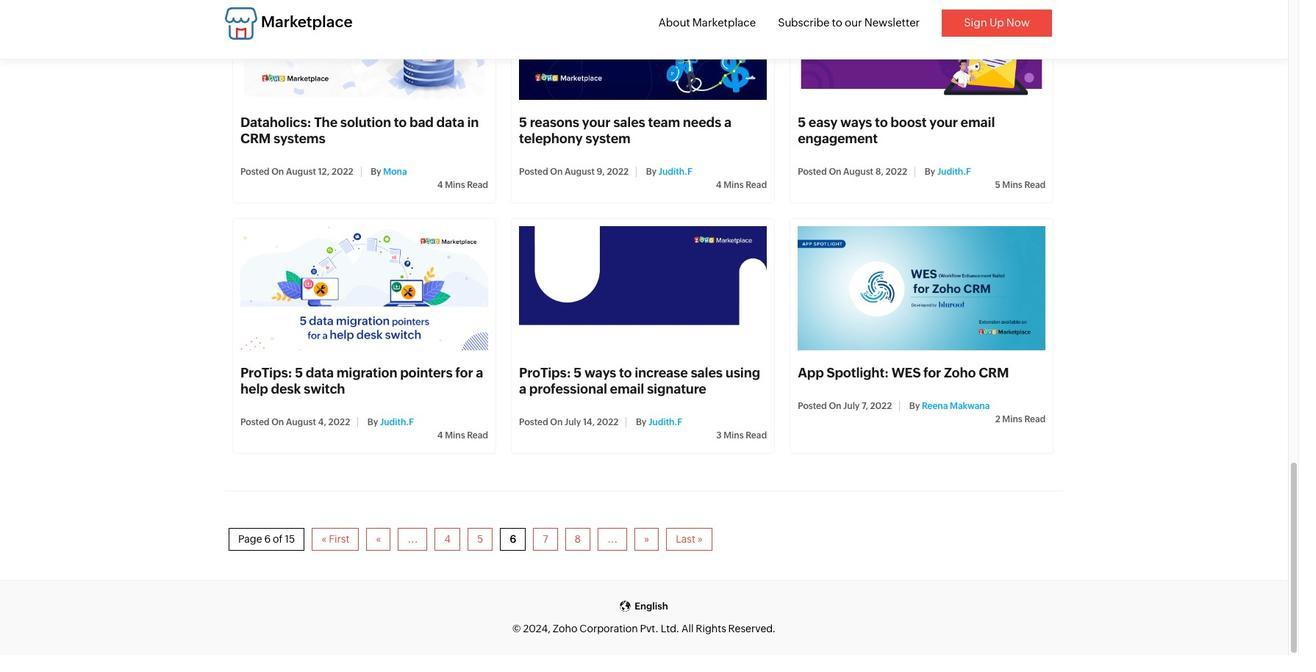 Task type: locate. For each thing, give the bounding box(es) containing it.
6
[[264, 534, 271, 546], [510, 534, 516, 546]]

judith.f link down 5 easy ways to boost your email engagement
[[937, 167, 971, 178]]

posted for protips: 5 data migration pointers for a help desk switch
[[240, 418, 270, 428]]

marketplace link
[[225, 7, 353, 40]]

protips: up help in the left of the page
[[240, 365, 292, 381]]

2022 for pointers
[[328, 418, 350, 428]]

0 horizontal spatial crm
[[240, 131, 271, 147]]

ways up professional
[[585, 365, 616, 381]]

1 horizontal spatial crm
[[979, 365, 1009, 381]]

page 6 of 15
[[238, 534, 295, 546]]

english
[[635, 602, 668, 613]]

by right 8,
[[925, 167, 936, 178]]

by judith.f down protips: 5 data migration pointers for a help desk switch "link"
[[366, 418, 414, 428]]

a inside 5 reasons your sales team needs a telephony system
[[724, 115, 732, 130]]

your up system
[[582, 115, 611, 130]]

last » link
[[666, 529, 712, 552]]

by down 5 reasons your sales team needs a telephony system link
[[646, 167, 657, 178]]

judith.f link down the protips: 5 data migration pointers for a help desk switch
[[380, 418, 414, 428]]

about marketplace
[[659, 16, 756, 29]]

protips: inside the protips: 5 data migration pointers for a help desk switch
[[240, 365, 292, 381]]

1 protips: from the left
[[240, 365, 292, 381]]

posted on july 7, 2022
[[798, 402, 892, 412]]

posted down engagement
[[798, 167, 827, 178]]

protips: inside protips: 5 ways to increase sales using a professional email signature
[[519, 365, 571, 381]]

2022 for increase
[[597, 418, 619, 428]]

by judith.f for team
[[644, 167, 693, 178]]

1 horizontal spatial marketplace
[[692, 16, 756, 29]]

5 easy ways to boost your email engagement link
[[798, 115, 995, 147]]

ways inside protips: 5 ways to increase sales using a professional email signature
[[585, 365, 616, 381]]

spotlight:
[[827, 365, 889, 381]]

» inside last » link
[[698, 534, 703, 546]]

2022 for team
[[607, 167, 629, 178]]

0 horizontal spatial ...
[[408, 534, 418, 546]]

0 vertical spatial crm
[[240, 131, 271, 147]]

a inside the protips: 5 data migration pointers for a help desk switch
[[476, 365, 483, 381]]

posted down the 'dataholics:'
[[240, 167, 270, 178]]

august left 9,
[[565, 167, 595, 178]]

sales up signature
[[691, 365, 723, 381]]

1 horizontal spatial for
[[924, 365, 941, 381]]

6 left of
[[264, 534, 271, 546]]

1 horizontal spatial zoho
[[944, 365, 976, 381]]

by
[[371, 167, 381, 178], [646, 167, 657, 178], [925, 167, 936, 178], [909, 402, 920, 412], [368, 418, 378, 428], [636, 418, 647, 428]]

posted
[[240, 167, 270, 178], [519, 167, 548, 178], [798, 167, 827, 178], [798, 402, 827, 412], [240, 418, 270, 428], [519, 418, 548, 428]]

mins for dataholics: the solution to bad data in crm systems
[[445, 180, 465, 191]]

2022 right 12,
[[332, 167, 353, 178]]

ways
[[840, 115, 872, 130], [585, 365, 616, 381]]

2 ... from the left
[[608, 534, 618, 546]]

by down protips: 5 data migration pointers for a help desk switch "link"
[[368, 418, 378, 428]]

data up switch
[[306, 365, 334, 381]]

ways inside 5 easy ways to boost your email engagement
[[840, 115, 872, 130]]

2022 right 9,
[[607, 167, 629, 178]]

by for zoho
[[909, 402, 920, 412]]

reena makwana link
[[922, 402, 990, 412]]

...
[[408, 534, 418, 546], [608, 534, 618, 546]]

sales inside 5 reasons your sales team needs a telephony system
[[613, 115, 645, 130]]

0 horizontal spatial data
[[306, 365, 334, 381]]

posted down "app"
[[798, 402, 827, 412]]

your inside 5 reasons your sales team needs a telephony system
[[582, 115, 611, 130]]

by judith.f down signature
[[634, 418, 683, 428]]

by judith.f
[[644, 167, 693, 178], [923, 167, 971, 178], [366, 418, 414, 428], [634, 418, 683, 428]]

2 « from the left
[[376, 534, 381, 546]]

5 link
[[468, 529, 493, 552]]

on down telephony
[[550, 167, 563, 178]]

1 horizontal spatial data
[[436, 115, 464, 130]]

0 vertical spatial zoho
[[944, 365, 976, 381]]

1 ... from the left
[[408, 534, 418, 546]]

posted down professional
[[519, 418, 548, 428]]

3
[[716, 431, 722, 441]]

1 horizontal spatial 6
[[510, 534, 516, 546]]

2022 right 4,
[[328, 418, 350, 428]]

using
[[726, 365, 760, 381]]

0 vertical spatial july
[[843, 402, 860, 412]]

5 inside the protips: 5 data migration pointers for a help desk switch
[[295, 365, 303, 381]]

protips: 5 data migration pointers for a help desk switch image
[[240, 227, 488, 351]]

protips: 5 ways to increase sales using a professional email signature
[[519, 365, 760, 397]]

navigation inside "main content"
[[225, 491, 1063, 559]]

to inside 5 easy ways to boost your email engagement
[[875, 115, 888, 130]]

pvt.
[[640, 623, 659, 635]]

july left '14,'
[[565, 418, 581, 428]]

to left increase at the bottom of the page
[[619, 365, 632, 381]]

0 horizontal spatial protips:
[[240, 365, 292, 381]]

a left professional
[[519, 382, 527, 397]]

0 vertical spatial ways
[[840, 115, 872, 130]]

» left last
[[644, 534, 649, 546]]

on for app spotlight: wes for zoho crm
[[829, 402, 842, 412]]

crm up makwana at bottom
[[979, 365, 1009, 381]]

1 vertical spatial zoho
[[553, 623, 578, 635]]

judith.f down the protips: 5 data migration pointers for a help desk switch
[[380, 418, 414, 428]]

email
[[961, 115, 995, 130], [610, 382, 644, 397]]

« left first
[[322, 534, 327, 546]]

august for help
[[286, 418, 316, 428]]

to left the our
[[832, 16, 843, 29]]

to for dataholics: the solution to bad data in crm systems
[[394, 115, 407, 130]]

ways for easy
[[840, 115, 872, 130]]

1 horizontal spatial ways
[[840, 115, 872, 130]]

by mona
[[369, 167, 407, 178]]

0 horizontal spatial »
[[644, 534, 649, 546]]

4 mins read for dataholics: the solution to bad data in crm systems
[[437, 180, 488, 191]]

crm down the 'dataholics:'
[[240, 131, 271, 147]]

bad
[[410, 115, 434, 130]]

1 horizontal spatial your
[[930, 115, 958, 130]]

1 horizontal spatial sales
[[691, 365, 723, 381]]

» right last
[[698, 534, 703, 546]]

professional
[[529, 382, 607, 397]]

july for spotlight:
[[843, 402, 860, 412]]

0 vertical spatial data
[[436, 115, 464, 130]]

« for «
[[376, 534, 381, 546]]

about marketplace link
[[659, 16, 756, 29]]

4 for protips: 5 data migration pointers for a help desk switch
[[437, 431, 443, 441]]

increase
[[635, 365, 688, 381]]

on
[[271, 167, 284, 178], [550, 167, 563, 178], [829, 167, 842, 178], [829, 402, 842, 412], [271, 418, 284, 428], [550, 418, 563, 428]]

judith.f down signature
[[649, 418, 683, 428]]

reasons
[[530, 115, 579, 130]]

1 horizontal spatial ...
[[608, 534, 618, 546]]

0 horizontal spatial ways
[[585, 365, 616, 381]]

a right pointers
[[476, 365, 483, 381]]

2022
[[332, 167, 353, 178], [607, 167, 629, 178], [886, 167, 907, 178], [870, 402, 892, 412], [328, 418, 350, 428], [597, 418, 619, 428]]

protips: 5 ways to increase sales using a professional email signature link
[[519, 365, 760, 397]]

by left the reena at bottom right
[[909, 402, 920, 412]]

by judith.f down boost
[[923, 167, 971, 178]]

by judith.f down team
[[644, 167, 693, 178]]

judith.f link for increase
[[649, 418, 683, 428]]

on left '14,'
[[550, 418, 563, 428]]

5 inside 5 reasons your sales team needs a telephony system
[[519, 115, 527, 130]]

0 vertical spatial email
[[961, 115, 995, 130]]

about
[[659, 16, 690, 29]]

judith.f link down signature
[[649, 418, 683, 428]]

1 horizontal spatial protips:
[[519, 365, 571, 381]]

email inside 5 easy ways to boost your email engagement
[[961, 115, 995, 130]]

zoho
[[944, 365, 976, 381], [553, 623, 578, 635]]

for
[[455, 365, 473, 381], [924, 365, 941, 381]]

posted down help in the left of the page
[[240, 418, 270, 428]]

1 horizontal spatial a
[[519, 382, 527, 397]]

0 horizontal spatial your
[[582, 115, 611, 130]]

for right pointers
[[455, 365, 473, 381]]

1 for from the left
[[455, 365, 473, 381]]

email right boost
[[961, 115, 995, 130]]

1 vertical spatial email
[[610, 382, 644, 397]]

a
[[724, 115, 732, 130], [476, 365, 483, 381], [519, 382, 527, 397]]

0 horizontal spatial «
[[322, 534, 327, 546]]

your
[[582, 115, 611, 130], [930, 115, 958, 130]]

0 horizontal spatial marketplace
[[261, 14, 353, 31]]

0 horizontal spatial for
[[455, 365, 473, 381]]

»
[[644, 534, 649, 546], [698, 534, 703, 546]]

7,
[[862, 402, 868, 412]]

2022 for boost
[[886, 167, 907, 178]]

1 horizontal spatial »
[[698, 534, 703, 546]]

crm
[[240, 131, 271, 147], [979, 365, 1009, 381]]

to left boost
[[875, 115, 888, 130]]

judith.f for increase
[[649, 418, 683, 428]]

on down "desk"
[[271, 418, 284, 428]]

email down increase at the bottom of the page
[[610, 382, 644, 397]]

to inside protips: 5 ways to increase sales using a professional email signature
[[619, 365, 632, 381]]

0 horizontal spatial zoho
[[553, 623, 578, 635]]

5 for 5 reasons your sales team needs a telephony system
[[519, 115, 527, 130]]

on for dataholics: the solution to bad data in crm systems
[[271, 167, 284, 178]]

2 your from the left
[[930, 115, 958, 130]]

now
[[1007, 16, 1030, 29]]

6 left 7
[[510, 534, 516, 546]]

2022 right 8,
[[886, 167, 907, 178]]

1 vertical spatial july
[[565, 418, 581, 428]]

0 vertical spatial a
[[724, 115, 732, 130]]

2022 right '14,'
[[597, 418, 619, 428]]

protips: for desk
[[240, 365, 292, 381]]

your inside 5 easy ways to boost your email engagement
[[930, 115, 958, 130]]

« first link
[[312, 529, 359, 552]]

0 horizontal spatial a
[[476, 365, 483, 381]]

navigation containing page 6 of 15
[[225, 491, 1063, 559]]

5 for 5
[[477, 534, 483, 546]]

posted for dataholics: the solution to bad data in crm systems
[[240, 167, 270, 178]]

« right first
[[376, 534, 381, 546]]

2 protips: from the left
[[519, 365, 571, 381]]

by left mona
[[371, 167, 381, 178]]

1 your from the left
[[582, 115, 611, 130]]

0 vertical spatial sales
[[613, 115, 645, 130]]

ways up engagement
[[840, 115, 872, 130]]

sales up system
[[613, 115, 645, 130]]

zoho inside footer
[[553, 623, 578, 635]]

1 vertical spatial ways
[[585, 365, 616, 381]]

on down engagement
[[829, 167, 842, 178]]

judith.f down 5 easy ways to boost your email engagement
[[937, 167, 971, 178]]

15
[[285, 534, 295, 546]]

2 horizontal spatial a
[[724, 115, 732, 130]]

data left in
[[436, 115, 464, 130]]

2022 right 7, at right bottom
[[870, 402, 892, 412]]

zoho up the reena makwana 'link'
[[944, 365, 976, 381]]

switch
[[304, 382, 345, 397]]

marketplace
[[261, 14, 353, 31], [692, 16, 756, 29]]

august for crm
[[286, 167, 316, 178]]

a right 'needs'
[[724, 115, 732, 130]]

by judith.f for increase
[[634, 418, 683, 428]]

protips: up professional
[[519, 365, 571, 381]]

a for protips: 5 data migration pointers for a help desk switch
[[476, 365, 483, 381]]

1 vertical spatial data
[[306, 365, 334, 381]]

on down systems
[[271, 167, 284, 178]]

1 horizontal spatial «
[[376, 534, 381, 546]]

5 inside 5 easy ways to boost your email engagement
[[798, 115, 806, 130]]

to
[[832, 16, 843, 29], [394, 115, 407, 130], [875, 115, 888, 130], [619, 365, 632, 381]]

1 « from the left
[[322, 534, 327, 546]]

sign
[[964, 16, 987, 29]]

4
[[437, 180, 443, 191], [716, 180, 722, 191], [437, 431, 443, 441], [444, 534, 451, 546]]

0 horizontal spatial july
[[565, 418, 581, 428]]

... right "«" link
[[408, 534, 418, 546]]

posted on july 14, 2022
[[519, 418, 619, 428]]

protips: 5 ways to increase sales using a professional email signature image
[[519, 227, 767, 351]]

5
[[519, 115, 527, 130], [798, 115, 806, 130], [995, 180, 1001, 191], [295, 365, 303, 381], [574, 365, 582, 381], [477, 534, 483, 546]]

5 for 5 mins read
[[995, 180, 1001, 191]]

© 2024, zoho corporation pvt. ltd. all rights reserved.
[[512, 623, 776, 635]]

to inside dataholics: the solution to bad data in crm systems
[[394, 115, 407, 130]]

1 horizontal spatial email
[[961, 115, 995, 130]]

navigation
[[225, 491, 1063, 559]]

on left 7, at right bottom
[[829, 402, 842, 412]]

july left 7, at right bottom
[[843, 402, 860, 412]]

zoho right 2024,
[[553, 623, 578, 635]]

judith.f for boost
[[937, 167, 971, 178]]

august left 4,
[[286, 418, 316, 428]]

2022 for zoho
[[870, 402, 892, 412]]

posted for protips: 5 ways to increase sales using a professional email signature
[[519, 418, 548, 428]]

posted down telephony
[[519, 167, 548, 178]]

of
[[273, 534, 283, 546]]

judith.f
[[659, 167, 693, 178], [937, 167, 971, 178], [380, 418, 414, 428], [649, 418, 683, 428]]

dataholics: the solution to bad data in crm systems link
[[240, 115, 479, 147]]

your right boost
[[930, 115, 958, 130]]

judith.f link for boost
[[937, 167, 971, 178]]

for right wes
[[924, 365, 941, 381]]

1 horizontal spatial july
[[843, 402, 860, 412]]

5 reasons your sales team needs a telephony system link
[[519, 115, 732, 147]]

0 horizontal spatial 6
[[264, 534, 271, 546]]

main content
[[214, 0, 1074, 581]]

2 » from the left
[[698, 534, 703, 546]]

5 reasons your sales team needs a telephony system image
[[519, 0, 767, 100]]

data inside dataholics: the solution to bad data in crm systems
[[436, 115, 464, 130]]

july
[[843, 402, 860, 412], [565, 418, 581, 428]]

by down protips: 5 ways to increase sales using a professional email signature link
[[636, 418, 647, 428]]

1 vertical spatial sales
[[691, 365, 723, 381]]

4 mins read for protips: 5 data migration pointers for a help desk switch
[[437, 431, 488, 441]]

mins
[[445, 180, 465, 191], [724, 180, 744, 191], [1003, 180, 1023, 191], [1003, 415, 1023, 425], [445, 431, 465, 441], [724, 431, 744, 441]]

0 horizontal spatial sales
[[613, 115, 645, 130]]

august
[[286, 167, 316, 178], [565, 167, 595, 178], [843, 167, 874, 178], [286, 418, 316, 428]]

newsletter
[[865, 16, 920, 29]]

1 vertical spatial a
[[476, 365, 483, 381]]

4 mins read for 5 reasons your sales team needs a telephony system
[[716, 180, 767, 191]]

email inside protips: 5 ways to increase sales using a professional email signature
[[610, 382, 644, 397]]

judith.f link down team
[[659, 167, 693, 178]]

page
[[238, 534, 262, 546]]

2 vertical spatial a
[[519, 382, 527, 397]]

on for protips: 5 ways to increase sales using a professional email signature
[[550, 418, 563, 428]]

0 horizontal spatial email
[[610, 382, 644, 397]]

august left 12,
[[286, 167, 316, 178]]

to left "bad"
[[394, 115, 407, 130]]

... left the » link
[[608, 534, 618, 546]]

august left 8,
[[843, 167, 874, 178]]

judith.f down team
[[659, 167, 693, 178]]

in
[[467, 115, 479, 130]]



Task type: vqa. For each thing, say whether or not it's contained in the screenshot.


Task type: describe. For each thing, give the bounding box(es) containing it.
solution
[[340, 115, 391, 130]]

2022 for bad
[[332, 167, 353, 178]]

dataholics:
[[240, 115, 311, 130]]

app spotlight: wes for zoho crm image
[[798, 227, 1046, 351]]

4 link
[[435, 529, 460, 552]]

app
[[798, 365, 824, 381]]

august for engagement
[[843, 167, 874, 178]]

7
[[543, 534, 548, 546]]

4 for dataholics: the solution to bad data in crm systems
[[437, 180, 443, 191]]

2
[[995, 415, 1001, 425]]

9,
[[597, 167, 605, 178]]

posted on august 4, 2022
[[240, 418, 350, 428]]

4 inside 'link'
[[444, 534, 451, 546]]

on for 5 easy ways to boost your email engagement
[[829, 167, 842, 178]]

wes
[[892, 365, 921, 381]]

5 inside protips: 5 ways to increase sales using a professional email signature
[[574, 365, 582, 381]]

mins for app spotlight: wes for zoho crm
[[1003, 415, 1023, 425]]

signature
[[647, 382, 706, 397]]

mins for protips: 5 data migration pointers for a help desk switch
[[445, 431, 465, 441]]

up
[[990, 16, 1004, 29]]

app spotlight: wes for zoho crm
[[798, 365, 1009, 381]]

dataholics: the solution to bad data in crm systems image
[[240, 0, 488, 100]]

main content containing dataholics: the solution to bad data in crm systems
[[214, 0, 1074, 581]]

2024,
[[523, 623, 551, 635]]

3 mins read
[[716, 431, 767, 441]]

the
[[314, 115, 338, 130]]

by for team
[[646, 167, 657, 178]]

2 mins read
[[995, 415, 1046, 425]]

to for protips: 5 ways to increase sales using a professional email signature
[[619, 365, 632, 381]]

a inside protips: 5 ways to increase sales using a professional email signature
[[519, 382, 527, 397]]

read for 5 reasons your sales team needs a telephony system
[[746, 180, 767, 191]]

mins for 5 reasons your sales team needs a telephony system
[[724, 180, 744, 191]]

a for 5 reasons your sales team needs a telephony system
[[724, 115, 732, 130]]

7 link
[[533, 529, 558, 552]]

by judith.f for boost
[[923, 167, 971, 178]]

« for « first
[[322, 534, 327, 546]]

by judith.f for pointers
[[366, 418, 414, 428]]

4 for 5 reasons your sales team needs a telephony system
[[716, 180, 722, 191]]

desk
[[271, 382, 301, 397]]

boost
[[891, 115, 927, 130]]

team
[[648, 115, 680, 130]]

engagement
[[798, 131, 878, 147]]

mins for protips: 5 ways to increase sales using a professional email signature
[[724, 431, 744, 441]]

sign up now
[[964, 16, 1030, 29]]

on for protips: 5 data migration pointers for a help desk switch
[[271, 418, 284, 428]]

all
[[682, 623, 694, 635]]

rights
[[696, 623, 726, 635]]

by for bad
[[371, 167, 381, 178]]

posted on august 9, 2022
[[519, 167, 629, 178]]

4,
[[318, 418, 326, 428]]

© 2024, zoho corporation pvt. ltd. all rights reserved. footer
[[0, 581, 1288, 656]]

12,
[[318, 167, 330, 178]]

sales inside protips: 5 ways to increase sales using a professional email signature
[[691, 365, 723, 381]]

ways for 5
[[585, 365, 616, 381]]

first
[[329, 534, 350, 546]]

dataholics: the solution to bad data in crm systems
[[240, 115, 479, 147]]

read for app spotlight: wes for zoho crm
[[1025, 415, 1046, 425]]

by for increase
[[636, 418, 647, 428]]

protips: 5 data migration pointers for a help desk switch link
[[240, 365, 483, 397]]

judith.f link for team
[[659, 167, 693, 178]]

august for telephony
[[565, 167, 595, 178]]

mins for 5 easy ways to boost your email engagement
[[1003, 180, 1023, 191]]

posted on august 8, 2022
[[798, 167, 907, 178]]

on for 5 reasons your sales team needs a telephony system
[[550, 167, 563, 178]]

needs
[[683, 115, 721, 130]]

posted for app spotlight: wes for zoho crm
[[798, 402, 827, 412]]

» link
[[635, 529, 659, 552]]

crm inside dataholics: the solution to bad data in crm systems
[[240, 131, 271, 147]]

1 6 from the left
[[264, 534, 271, 546]]

posted for 5 reasons your sales team needs a telephony system
[[519, 167, 548, 178]]

system
[[585, 131, 631, 147]]

2 6 from the left
[[510, 534, 516, 546]]

easy
[[809, 115, 838, 130]]

by reena makwana
[[908, 402, 990, 412]]

8 link
[[565, 529, 591, 552]]

posted on august 12, 2022
[[240, 167, 353, 178]]

2 for from the left
[[924, 365, 941, 381]]

posted for 5 easy ways to boost your email engagement
[[798, 167, 827, 178]]

for inside the protips: 5 data migration pointers for a help desk switch
[[455, 365, 473, 381]]

subscribe to our newsletter
[[778, 16, 920, 29]]

data inside the protips: 5 data migration pointers for a help desk switch
[[306, 365, 334, 381]]

read for dataholics: the solution to bad data in crm systems
[[467, 180, 488, 191]]

mona link
[[383, 167, 407, 178]]

judith.f for team
[[659, 167, 693, 178]]

our
[[845, 16, 862, 29]]

read for 5 easy ways to boost your email engagement
[[1025, 180, 1046, 191]]

5 reasons your sales team needs a telephony system
[[519, 115, 732, 147]]

1 vertical spatial crm
[[979, 365, 1009, 381]]

last
[[676, 534, 695, 546]]

14,
[[583, 418, 595, 428]]

8
[[575, 534, 581, 546]]

ltd.
[[661, 623, 680, 635]]

reena
[[922, 402, 948, 412]]

by for pointers
[[368, 418, 378, 428]]

to for 5 easy ways to boost your email engagement
[[875, 115, 888, 130]]

telephony
[[519, 131, 583, 147]]

judith.f link for pointers
[[380, 418, 414, 428]]

migration
[[337, 365, 397, 381]]

pointers
[[400, 365, 453, 381]]

« link
[[366, 529, 391, 552]]

5 for 5 easy ways to boost your email engagement
[[798, 115, 806, 130]]

mona
[[383, 167, 407, 178]]

5 easy ways to boost your email engagement
[[798, 115, 995, 147]]

corporation
[[580, 623, 638, 635]]

app spotlight: wes for zoho crm link
[[798, 365, 1009, 381]]

subscribe
[[778, 16, 830, 29]]

5 easy ways to boost your email engagement image
[[798, 0, 1046, 100]]

reserved.
[[728, 623, 776, 635]]

protips: 5 data migration pointers for a help desk switch
[[240, 365, 483, 397]]

5 mins read
[[995, 180, 1046, 191]]

july for 5
[[565, 418, 581, 428]]

©
[[512, 623, 521, 635]]

last »
[[676, 534, 703, 546]]

subscribe to our newsletter link
[[778, 16, 920, 29]]

read for protips: 5 ways to increase sales using a professional email signature
[[746, 431, 767, 441]]

« first
[[322, 534, 350, 546]]

makwana
[[950, 402, 990, 412]]

8,
[[876, 167, 884, 178]]

judith.f for pointers
[[380, 418, 414, 428]]

1 » from the left
[[644, 534, 649, 546]]

help
[[240, 382, 268, 397]]

by for boost
[[925, 167, 936, 178]]

read for protips: 5 data migration pointers for a help desk switch
[[467, 431, 488, 441]]

sign up now link
[[942, 10, 1052, 36]]

protips: for professional
[[519, 365, 571, 381]]



